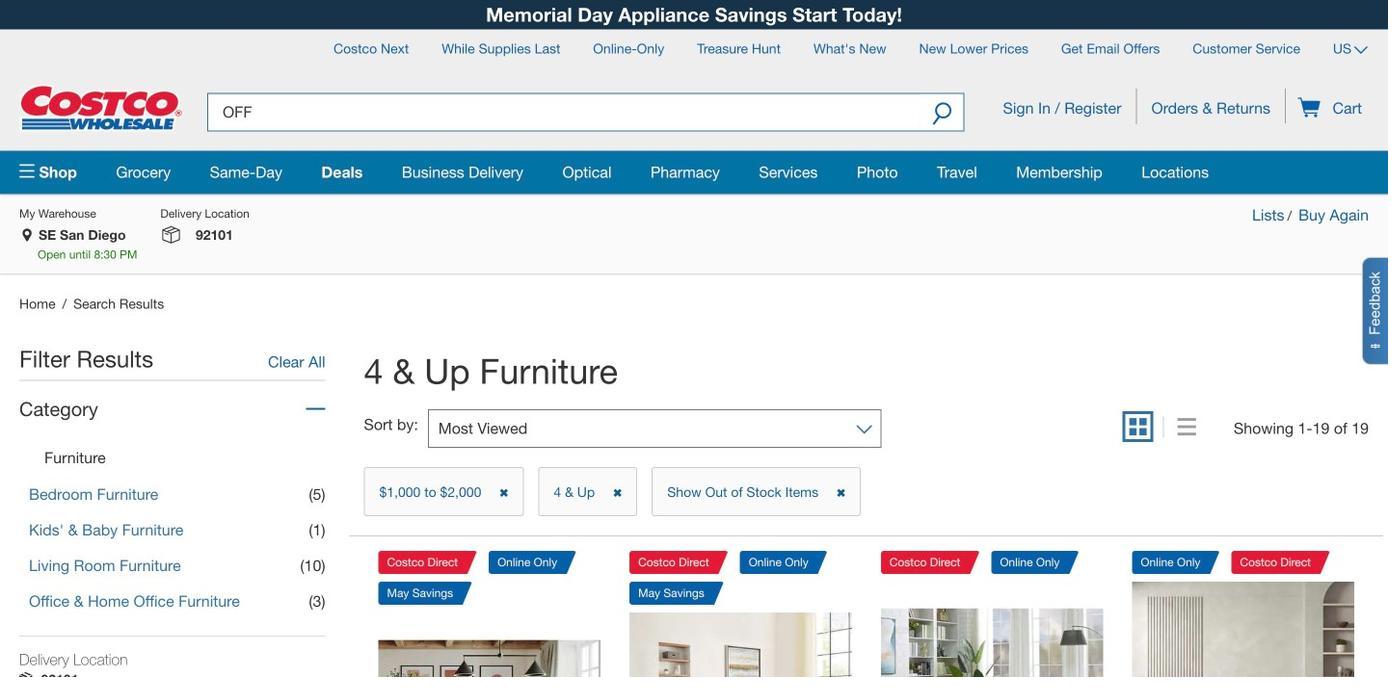 Task type: locate. For each thing, give the bounding box(es) containing it.
main element
[[19, 151, 1369, 194]]

Search text field
[[207, 93, 921, 132]]

thomasville dillard convertible sleeper sectional image
[[630, 613, 852, 678]]

drayden fabric sectional with ottoman image
[[881, 582, 1104, 678]]

grid view image
[[1130, 419, 1147, 439]]



Task type: vqa. For each thing, say whether or not it's contained in the screenshot.
Bryor Fabric Sectional image
yes



Task type: describe. For each thing, give the bounding box(es) containing it.
henredon murphy fabric modular sectional with ottoman image
[[378, 613, 601, 678]]

search image
[[933, 102, 952, 129]]

costco us homepage image
[[19, 84, 183, 132]]

bryor fabric sectional image
[[1132, 582, 1355, 678]]

list view image
[[1178, 419, 1197, 439]]

costco delivery location image
[[19, 673, 33, 678]]

Search text field
[[207, 93, 921, 132]]



